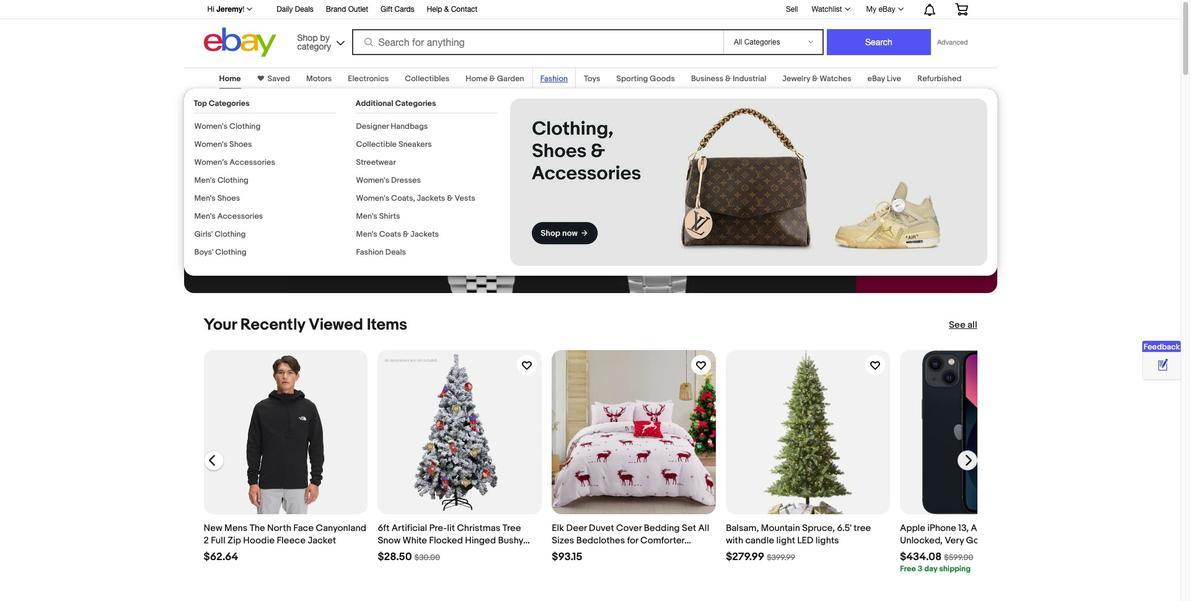 Task type: locate. For each thing, give the bounding box(es) containing it.
clothing down men's accessories at the top
[[215, 229, 246, 239]]

1 horizontal spatial deals
[[385, 247, 406, 257]]

0 horizontal spatial fashion
[[356, 247, 384, 257]]

jackets right coats
[[411, 229, 439, 239]]

1 horizontal spatial shop
[[848, 211, 873, 223]]

shoes up men's accessories at the top
[[217, 193, 240, 203]]

streetwear link
[[356, 157, 396, 167]]

shirts
[[379, 211, 400, 221]]

business & industrial
[[691, 74, 766, 84]]

hi
[[207, 5, 214, 14]]

& right the business
[[725, 74, 731, 84]]

up up treat
[[23, 98, 54, 127]]

shop inside shop by category
[[297, 33, 318, 42]]

1 horizontal spatial tree
[[502, 522, 521, 534]]

1 vertical spatial shop
[[848, 211, 873, 223]]

clothing down women's accessories
[[217, 175, 249, 185]]

clothing, shoes & accessories - shop now image
[[510, 99, 987, 266]]

on
[[1001, 162, 1014, 175]]

duvet
[[589, 522, 614, 534]]

mountain
[[761, 522, 800, 534]]

shop now
[[848, 211, 895, 223]]

clothing for girls' clothing
[[215, 229, 246, 239]]

0 horizontal spatial to
[[60, 98, 82, 127]]

0 horizontal spatial with
[[726, 535, 743, 547]]

items
[[367, 315, 407, 335]]

condition
[[993, 535, 1035, 547]]

categories
[[209, 99, 250, 108], [395, 99, 436, 108]]

with inside balsam, mountain spruce, 6.5' tree with candle light led lights $279.99 $399.99
[[726, 535, 743, 547]]

1 horizontal spatial off
[[958, 98, 988, 127]]

main content containing up to 10% off luxury timepieces
[[0, 60, 1190, 601]]

0 horizontal spatial up
[[23, 98, 54, 127]]

motors
[[306, 74, 332, 84]]

top categories
[[194, 99, 250, 108]]

0 horizontal spatial home
[[219, 74, 241, 84]]

sporting goods
[[616, 74, 675, 84]]

electronics
[[348, 74, 389, 84]]

women's coats, jackets & vests link
[[356, 193, 475, 203]]

60%
[[900, 98, 952, 127]]

very
[[945, 535, 964, 547]]

$28.50
[[378, 551, 412, 563]]

bedclothes
[[576, 535, 625, 547]]

1 vertical spatial fashion
[[356, 247, 384, 257]]

1 up from the left
[[23, 98, 54, 127]]

0 vertical spatial shoes
[[229, 139, 252, 149]]

deals inside account 'navigation'
[[295, 5, 314, 14]]

off for 10%
[[138, 98, 168, 127]]

style
[[909, 162, 933, 175]]

collectorswatches
[[23, 175, 121, 189]]

sell link
[[780, 5, 804, 13]]

hinged
[[465, 535, 496, 547]]

accessories for men's accessories
[[217, 211, 263, 221]]

advanced
[[937, 38, 968, 46]]

up to 60% off puma upgrade your style with savings on sneakers, apparel, and more.
[[837, 98, 1014, 189]]

0 vertical spatial ebay
[[878, 5, 895, 14]]

fashion inside additional categories element
[[356, 247, 384, 257]]

christmas inside the 6ft artificial pre-lit christmas tree snow white flocked hinged bushy tree
[[457, 522, 500, 534]]

iphone
[[927, 522, 956, 534]]

& inside help & contact link
[[444, 5, 449, 14]]

off
[[138, 98, 168, 127], [958, 98, 988, 127]]

1 vertical spatial jackets
[[411, 229, 439, 239]]

2 up from the left
[[837, 98, 867, 127]]

new
[[204, 522, 222, 534]]

deer
[[566, 522, 587, 534]]

1 horizontal spatial home
[[466, 74, 488, 84]]

with
[[936, 162, 957, 175], [726, 535, 743, 547]]

see all link
[[949, 319, 977, 332]]

up inside the up to 60% off puma upgrade your style with savings on sneakers, apparel, and more.
[[837, 98, 867, 127]]

1 horizontal spatial christmas
[[552, 547, 595, 559]]

1 categories from the left
[[209, 99, 250, 108]]

1 home from the left
[[219, 74, 241, 84]]

men's accessories link
[[194, 211, 263, 221]]

& left vests
[[447, 193, 453, 203]]

your recently viewed items link
[[204, 315, 407, 335]]

with down balsam,
[[726, 535, 743, 547]]

gift cards
[[381, 5, 414, 14]]

previous price $399.99 text field
[[767, 553, 795, 563]]

accessories up girls' clothing link
[[217, 211, 263, 221]]

to left 10%
[[60, 98, 82, 127]]

jewelry & watches link
[[782, 74, 851, 84]]

128gb,
[[1003, 522, 1032, 534]]

see
[[949, 319, 965, 331]]

help & contact
[[427, 5, 477, 14]]

ebay left live
[[867, 74, 885, 84]]

gift cards link
[[381, 3, 414, 17]]

women's down 'streetwear'
[[356, 175, 389, 185]]

men's for men's clothing
[[194, 175, 216, 185]]

6ft
[[378, 522, 390, 534]]

tree up "bushy"
[[502, 522, 521, 534]]

previous price $30.00 text field
[[414, 553, 440, 563]]

1 horizontal spatial up
[[837, 98, 867, 127]]

artificial
[[392, 522, 427, 534]]

fashion for fashion deals
[[356, 247, 384, 257]]

0 vertical spatial with
[[936, 162, 957, 175]]

sell
[[786, 5, 798, 13]]

deals down men's coats & jackets
[[385, 247, 406, 257]]

saved
[[267, 74, 290, 84]]

ebay right my at the right top
[[878, 5, 895, 14]]

0 horizontal spatial shop
[[297, 33, 318, 42]]

0 horizontal spatial tree
[[378, 547, 396, 559]]

& right jewelry
[[812, 74, 818, 84]]

home up top categories
[[219, 74, 241, 84]]

more.
[[954, 175, 983, 189]]

new mens the north face canyonland 2 full zip hoodie fleece jacket $62.64
[[204, 522, 366, 563]]

boys' clothing link
[[194, 247, 246, 257]]

from
[[155, 162, 179, 175]]

up to 10% off luxury timepieces link
[[23, 98, 229, 157]]

hoodie
[[243, 535, 275, 547]]

clothing up women's shoes
[[229, 121, 261, 131]]

additional categories element
[[355, 99, 497, 265]]

shop left 'now'
[[848, 211, 873, 223]]

women's up women's
[[194, 139, 228, 149]]

women's up women's shoes
[[194, 121, 228, 131]]

1 vertical spatial ebay
[[867, 74, 885, 84]]

0 horizontal spatial off
[[138, 98, 168, 127]]

2 home from the left
[[466, 74, 488, 84]]

deals right daily
[[295, 5, 314, 14]]

to left a
[[95, 162, 106, 175]]

accessories down women's shoes link
[[229, 157, 275, 167]]

watches
[[820, 74, 851, 84]]

shop now link
[[837, 204, 906, 230]]

$28.50 text field
[[378, 551, 412, 564]]

shop for shop now
[[848, 211, 873, 223]]

main content
[[0, 60, 1190, 601]]

zip
[[227, 535, 241, 547]]

contact
[[451, 5, 477, 14]]

women's for women's clothing
[[194, 121, 228, 131]]

ebay inside main content
[[867, 74, 885, 84]]

fashion down coats
[[356, 247, 384, 257]]

men's for men's accessories
[[194, 211, 216, 221]]

off inside up to 10% off luxury timepieces treat yourself to a classic from the collectorswatches store.
[[138, 98, 168, 127]]

categories up handbags
[[395, 99, 436, 108]]

1 vertical spatial with
[[726, 535, 743, 547]]

2 off from the left
[[958, 98, 988, 127]]

tree down snow
[[378, 547, 396, 559]]

& for garden
[[489, 74, 495, 84]]

0 horizontal spatial christmas
[[457, 522, 500, 534]]

categories up women's clothing
[[209, 99, 250, 108]]

christmas up hinged
[[457, 522, 500, 534]]

bedding
[[644, 522, 680, 534]]

store.
[[123, 175, 153, 189]]

deals inside additional categories element
[[385, 247, 406, 257]]

1 horizontal spatial categories
[[395, 99, 436, 108]]

handbags
[[391, 121, 428, 131]]

off for 60%
[[958, 98, 988, 127]]

0 vertical spatial accessories
[[229, 157, 275, 167]]

$28.50 $30.00
[[378, 551, 440, 563]]

accessories for women's accessories
[[229, 157, 275, 167]]

daily deals link
[[277, 3, 314, 17]]

clothing down girls' clothing
[[215, 247, 246, 257]]

watchlist link
[[805, 2, 856, 17]]

& right help
[[444, 5, 449, 14]]

categories inside top categories element
[[209, 99, 250, 108]]

home for home & garden
[[466, 74, 488, 84]]

off right 10%
[[138, 98, 168, 127]]

additional
[[355, 99, 393, 108]]

outlet
[[348, 5, 368, 14]]

0 horizontal spatial categories
[[209, 99, 250, 108]]

daily
[[277, 5, 293, 14]]

0 vertical spatial shop
[[297, 33, 318, 42]]

2 horizontal spatial to
[[873, 98, 895, 127]]

deals for fashion deals
[[385, 247, 406, 257]]

men's for men's shoes
[[194, 193, 216, 203]]

1 vertical spatial tree
[[378, 547, 396, 559]]

shop left by
[[297, 33, 318, 42]]

1 vertical spatial deals
[[385, 247, 406, 257]]

by
[[320, 33, 330, 42]]

to down ebay live link
[[873, 98, 895, 127]]

off inside the up to 60% off puma upgrade your style with savings on sneakers, apparel, and more.
[[958, 98, 988, 127]]

men's down men's clothing link
[[194, 193, 216, 203]]

shoes up women's accessories
[[229, 139, 252, 149]]

up inside up to 10% off luxury timepieces treat yourself to a classic from the collectorswatches store.
[[23, 98, 54, 127]]

men's left shirts
[[356, 211, 377, 221]]

boys'
[[194, 247, 213, 257]]

up
[[23, 98, 54, 127], [837, 98, 867, 127]]

2 categories from the left
[[395, 99, 436, 108]]

jackets right coats,
[[417, 193, 445, 203]]

Search for anything text field
[[354, 30, 721, 54]]

women's
[[194, 121, 228, 131], [194, 139, 228, 149], [356, 175, 389, 185], [356, 193, 389, 203]]

1 horizontal spatial fashion
[[540, 74, 568, 84]]

shop inside main content
[[848, 211, 873, 223]]

& left garden
[[489, 74, 495, 84]]

shoes
[[229, 139, 252, 149], [217, 193, 240, 203]]

up down watches
[[837, 98, 867, 127]]

shop
[[297, 33, 318, 42], [848, 211, 873, 223]]

1 off from the left
[[138, 98, 168, 127]]

up for luxury
[[23, 98, 54, 127]]

0 vertical spatial christmas
[[457, 522, 500, 534]]

collectibles
[[405, 74, 450, 84]]

home
[[219, 74, 241, 84], [466, 74, 488, 84]]

men's up 'girls''
[[194, 211, 216, 221]]

sporting goods link
[[616, 74, 675, 84]]

with up and
[[936, 162, 957, 175]]

off right 60%
[[958, 98, 988, 127]]

women's up men's shirts link
[[356, 193, 389, 203]]

cards
[[395, 5, 414, 14]]

0 vertical spatial deals
[[295, 5, 314, 14]]

business
[[691, 74, 723, 84]]

1 vertical spatial christmas
[[552, 547, 595, 559]]

1 horizontal spatial with
[[936, 162, 957, 175]]

men's clothing
[[194, 175, 249, 185]]

all
[[968, 319, 977, 331]]

day
[[924, 564, 937, 574]]

christmas down the sizes
[[552, 547, 595, 559]]

0 vertical spatial fashion
[[540, 74, 568, 84]]

deals for daily deals
[[295, 5, 314, 14]]

refurbished link
[[917, 74, 962, 84]]

0 horizontal spatial deals
[[295, 5, 314, 14]]

jacket
[[308, 535, 336, 547]]

None submit
[[827, 29, 931, 55]]

viewed
[[309, 315, 363, 335]]

spruce,
[[802, 522, 835, 534]]

1 vertical spatial accessories
[[217, 211, 263, 221]]

fashion left toys "link"
[[540, 74, 568, 84]]

clothing for men's clothing
[[217, 175, 249, 185]]

$434.08 text field
[[900, 551, 942, 564]]

men's clothing link
[[194, 175, 249, 185]]

designer
[[356, 121, 389, 131]]

men's down men's shirts link
[[356, 229, 377, 239]]

to for 10%
[[60, 98, 82, 127]]

1 vertical spatial shoes
[[217, 193, 240, 203]]

to inside the up to 60% off puma upgrade your style with savings on sneakers, apparel, and more.
[[873, 98, 895, 127]]

christmas inside elk deer duvet cover bedding set all sizes bedclothes for comforter christmas 3d
[[552, 547, 595, 559]]

up for puma
[[837, 98, 867, 127]]

men's down women's
[[194, 175, 216, 185]]

christmas
[[457, 522, 500, 534], [552, 547, 595, 559]]

cover
[[616, 522, 642, 534]]

categories inside additional categories element
[[395, 99, 436, 108]]

home left garden
[[466, 74, 488, 84]]

full
[[211, 535, 225, 547]]

men's for men's coats & jackets
[[356, 229, 377, 239]]

Free 3 day shipping text field
[[900, 564, 971, 574]]



Task type: vqa. For each thing, say whether or not it's contained in the screenshot.
topmost THE SEE
no



Task type: describe. For each thing, give the bounding box(es) containing it.
& for watches
[[812, 74, 818, 84]]

categories for handbags
[[395, 99, 436, 108]]

0 vertical spatial tree
[[502, 522, 521, 534]]

shoes for men's shoes
[[217, 193, 240, 203]]

fleece
[[277, 535, 306, 547]]

balsam,
[[726, 522, 759, 534]]

collectible sneakers link
[[356, 139, 432, 149]]

1 horizontal spatial to
[[95, 162, 106, 175]]

vests
[[455, 193, 475, 203]]

women's accessories
[[194, 157, 275, 167]]

see all
[[949, 319, 977, 331]]

women's
[[194, 157, 228, 167]]

fashion deals link
[[356, 247, 406, 257]]

light
[[776, 535, 795, 547]]

& for industrial
[[725, 74, 731, 84]]

$599.00
[[944, 553, 973, 563]]

top categories element
[[194, 99, 336, 265]]

mens
[[224, 522, 248, 534]]

women's for women's coats, jackets & vests
[[356, 193, 389, 203]]

daily deals
[[277, 5, 314, 14]]

my ebay
[[866, 5, 895, 14]]

ebay live link
[[867, 74, 901, 84]]

sneakers,
[[837, 175, 886, 189]]

13,
[[958, 522, 969, 534]]

2
[[204, 535, 209, 547]]

ebay live
[[867, 74, 901, 84]]

women's for women's shoes
[[194, 139, 228, 149]]

women's shoes link
[[194, 139, 252, 149]]

fashion deals
[[356, 247, 406, 257]]

live
[[887, 74, 901, 84]]

clothing for boys' clothing
[[215, 247, 246, 257]]

sizes
[[552, 535, 574, 547]]

brand
[[326, 5, 346, 14]]

yourself
[[52, 162, 93, 175]]

$279.99 text field
[[726, 551, 764, 564]]

jeremy
[[216, 4, 242, 14]]

shop by category
[[297, 33, 331, 51]]

lights
[[815, 535, 839, 547]]

$62.64 text field
[[204, 551, 238, 564]]

men's shoes
[[194, 193, 240, 203]]

shop for shop by category
[[297, 33, 318, 42]]

women's accessories link
[[194, 157, 275, 167]]

brand outlet
[[326, 5, 368, 14]]

balsam, mountain spruce, 6.5' tree with candle light led lights $279.99 $399.99
[[726, 522, 871, 563]]

apparel,
[[888, 175, 930, 189]]

categories for clothing
[[209, 99, 250, 108]]

sporting
[[616, 74, 648, 84]]

10%
[[87, 98, 133, 127]]

0 vertical spatial jackets
[[417, 193, 445, 203]]

women's for women's dresses
[[356, 175, 389, 185]]

designer handbags link
[[356, 121, 428, 131]]

men's for men's shirts
[[356, 211, 377, 221]]

a
[[108, 162, 114, 175]]

6.5'
[[837, 522, 852, 534]]

!
[[242, 5, 244, 14]]

garden
[[497, 74, 524, 84]]

girls'
[[194, 229, 213, 239]]

fashion link
[[540, 74, 568, 84]]

elk
[[552, 522, 564, 534]]

men's coats & jackets
[[356, 229, 439, 239]]

home for home
[[219, 74, 241, 84]]

your shopping cart image
[[954, 3, 968, 15]]

fashion for fashion link
[[540, 74, 568, 84]]

puma
[[837, 127, 904, 156]]

clothing for women's clothing
[[229, 121, 261, 131]]

$93.15 text field
[[552, 551, 582, 564]]

canyonland
[[316, 522, 366, 534]]

shoes for women's shoes
[[229, 139, 252, 149]]

$434.08
[[900, 551, 942, 563]]

collectibles link
[[405, 74, 450, 84]]

the
[[181, 162, 198, 175]]

women's clothing link
[[194, 121, 261, 131]]

home & garden link
[[466, 74, 524, 84]]

shipping
[[939, 564, 971, 574]]

$279.99
[[726, 551, 764, 563]]

none submit inside shop by category banner
[[827, 29, 931, 55]]

previous price $599.00 text field
[[944, 553, 973, 563]]

dresses
[[391, 175, 421, 185]]

shop by category banner
[[201, 0, 977, 60]]

white
[[403, 535, 427, 547]]

classic
[[117, 162, 153, 175]]

to for 60%
[[873, 98, 895, 127]]

men's coats & jackets link
[[356, 229, 439, 239]]

industrial
[[733, 74, 766, 84]]

a2482,
[[971, 522, 1001, 534]]

refurbished
[[917, 74, 962, 84]]

your
[[204, 315, 237, 335]]

$93.15
[[552, 551, 582, 563]]

$399.99
[[767, 553, 795, 563]]

ebay inside account 'navigation'
[[878, 5, 895, 14]]

& for contact
[[444, 5, 449, 14]]

led
[[797, 535, 813, 547]]

set
[[682, 522, 696, 534]]

luxury
[[23, 127, 90, 156]]

up to 10% off luxury timepieces treat yourself to a classic from the collectorswatches store.
[[23, 98, 219, 189]]

$62.64
[[204, 551, 238, 563]]

advanced link
[[931, 30, 974, 55]]

business & industrial link
[[691, 74, 766, 84]]

with inside the up to 60% off puma upgrade your style with savings on sneakers, apparel, and more.
[[936, 162, 957, 175]]

account navigation
[[201, 0, 977, 19]]

3d
[[597, 547, 609, 559]]

& right coats
[[403, 229, 409, 239]]

shop by category button
[[292, 28, 347, 54]]

jewelry
[[782, 74, 810, 84]]

free
[[900, 564, 916, 574]]

for
[[627, 535, 638, 547]]

timepieces
[[96, 127, 219, 156]]

my
[[866, 5, 876, 14]]



